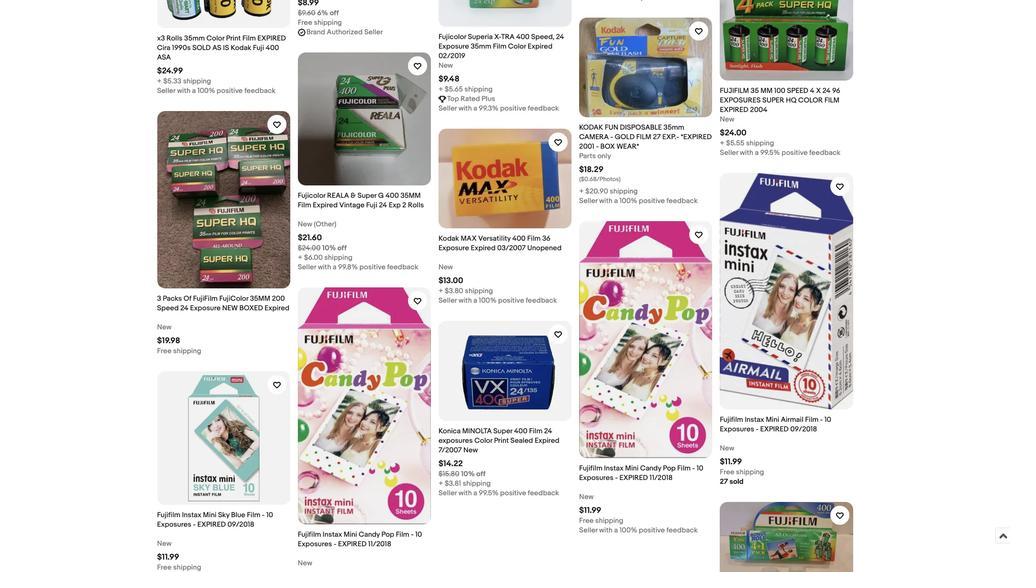 Task type: vqa. For each thing, say whether or not it's contained in the screenshot.
Gender
no



Task type: locate. For each thing, give the bounding box(es) containing it.
0 vertical spatial 99.5%
[[760, 148, 780, 157]]

1 vertical spatial 27
[[720, 477, 728, 487]]

0 vertical spatial print
[[226, 34, 241, 43]]

($0.68/Photos) text field
[[579, 176, 621, 183]]

11/2018 for fujifilm instax mini candy pop film - 10 exposures - expired 11/2018
[[650, 473, 673, 482]]

$11.99 text field
[[720, 457, 742, 467], [579, 506, 602, 515], [157, 552, 179, 562]]

konica minolta super 400 film 24 exposures color print sealed expired 7/2007 new $14.22 $15.80 10% off + $3.81 shipping seller with a 99.5% positive feedback
[[439, 427, 560, 498]]

exposure down fujifilm
[[190, 304, 221, 313]]

new text field for $13.00
[[439, 263, 453, 272]]

0 vertical spatial seller with a 100% positive feedback text field
[[157, 86, 276, 96]]

exposure up 02/2019
[[439, 42, 469, 51]]

0 horizontal spatial 35mm
[[184, 34, 205, 43]]

+ inside 'new $13.00 + $3.80 shipping seller with a 100% positive feedback'
[[439, 287, 443, 296]]

film down 96
[[825, 96, 840, 105]]

11/2018
[[650, 473, 673, 482], [368, 540, 391, 549]]

1 vertical spatial super
[[494, 427, 513, 436]]

1 horizontal spatial 10%
[[461, 470, 475, 479]]

+ left $5.33
[[157, 77, 162, 86]]

10% up + $3.81 shipping text field
[[461, 470, 475, 479]]

color down tra
[[508, 42, 526, 51]]

fuji right is at the top left of the page
[[253, 44, 264, 53]]

brand authorized seller
[[306, 28, 383, 37]]

print
[[226, 34, 241, 43], [494, 436, 509, 445]]

new for new $19.98 free shipping
[[157, 323, 172, 332]]

35mm up exp.-
[[664, 123, 684, 132]]

positive inside fujifilm 35 mm 100 speed 4 x 24  96 exposures super hq color film expired 2004 new $24.00 + $5.55 shipping seller with a 99.5% positive feedback
[[782, 148, 808, 157]]

1 horizontal spatial kodak
[[439, 234, 459, 243]]

0 vertical spatial $24.00
[[720, 128, 747, 138]]

new text field for fujicolor superia x-tra 400 speed, 24 exposure 35mm film color expired 02/2019
[[439, 61, 453, 71]]

film down the disposable
[[636, 133, 651, 142]]

rolls inside fujicolor reala & super g 400 35mm film expired vintage fuji 24 exp 2 rolls
[[408, 201, 424, 210]]

positive inside x3 rolls 35mm color print film expired cira 1990s sold as is kodak fuji 400 asa $24.99 + $5.33 shipping seller with a 100% positive feedback
[[217, 86, 243, 95]]

1 vertical spatial 35mm
[[250, 294, 270, 303]]

24 inside fujicolor reala & super g 400 35mm film expired vintage fuji 24 exp 2 rolls
[[379, 201, 387, 210]]

400 right tra
[[516, 32, 530, 42]]

free
[[298, 18, 312, 27], [157, 347, 172, 356], [720, 468, 735, 477], [579, 516, 594, 525], [157, 563, 172, 572]]

4
[[810, 86, 815, 95]]

free inside new $11.99 free shipping seller with a 100% positive feedback
[[579, 516, 594, 525]]

print up is at the top left of the page
[[226, 34, 241, 43]]

film inside fujifilm instax mini sky blue film - 10 exposures - expired 09/2018
[[247, 510, 260, 520]]

$24.00 down $21.60 text field
[[298, 244, 321, 253]]

expired inside fujifilm 35 mm 100 speed 4 x 24  96 exposures super hq color film expired 2004 new $24.00 + $5.55 shipping seller with a 99.5% positive feedback
[[720, 105, 749, 114]]

shipping inside $9.60 6% off free shipping
[[314, 18, 342, 27]]

1 vertical spatial $24.00
[[298, 244, 321, 253]]

expired inside 3 packs of fujifilm fujicolor 35mm 200 speed 24 exposure new boxed expired
[[265, 304, 290, 313]]

positive inside new (other) $21.60 $24.00 10% off + $6.00 shipping seller with a 99.8% positive feedback
[[360, 263, 386, 272]]

previous price $9.60 6% off text field
[[298, 9, 339, 18]]

2 vertical spatial off
[[476, 470, 486, 479]]

1 vertical spatial print
[[494, 436, 509, 445]]

$9.48 text field
[[439, 74, 460, 84]]

+ left $5.65
[[439, 85, 443, 94]]

0 horizontal spatial film
[[636, 133, 651, 142]]

2 vertical spatial seller with a 100% positive feedback text field
[[579, 526, 698, 535]]

shipping inside the 'konica minolta super 400 film 24 exposures color print sealed expired 7/2007 new $14.22 $15.80 10% off + $3.81 shipping seller with a 99.5% positive feedback'
[[463, 479, 491, 488]]

2 horizontal spatial $11.99
[[720, 457, 742, 467]]

print left sealed
[[494, 436, 509, 445]]

rolls up 1990s on the left top
[[167, 34, 183, 43]]

color inside the 'konica minolta super 400 film 24 exposures color print sealed expired 7/2007 new $14.22 $15.80 10% off + $3.81 shipping seller with a 99.5% positive feedback'
[[475, 436, 493, 445]]

1 vertical spatial pop
[[382, 530, 394, 539]]

400
[[516, 32, 530, 42], [266, 44, 279, 53], [386, 191, 399, 200], [512, 234, 526, 243], [514, 427, 528, 436]]

Seller with a 99.8% positive feedback text field
[[298, 263, 418, 272]]

1 horizontal spatial free shipping text field
[[298, 18, 342, 28]]

super
[[358, 191, 377, 200], [494, 427, 513, 436]]

3 packs of fujifilm fujicolor 35mm 200 speed 24 exposure new boxed expired
[[157, 294, 290, 313]]

1 horizontal spatial color
[[475, 436, 493, 445]]

off right 6%
[[330, 9, 339, 18]]

fujicolor for $9.48
[[439, 32, 466, 42]]

1 horizontal spatial fujicolor
[[439, 32, 466, 42]]

with inside 'new $13.00 + $3.80 shipping seller with a 100% positive feedback'
[[459, 296, 472, 305]]

new text field up $13.00 text box
[[439, 263, 453, 272]]

1 vertical spatial 09/2018
[[228, 520, 254, 529]]

0 vertical spatial candy
[[640, 464, 661, 473]]

1 horizontal spatial 09/2018
[[791, 425, 817, 434]]

0 vertical spatial fuji
[[253, 44, 264, 53]]

Free shipping text field
[[298, 18, 342, 28], [157, 347, 201, 356]]

99.5% down 2004
[[760, 148, 780, 157]]

$11.99 inside the new $11.99 free shipping
[[157, 552, 179, 562]]

09/2018 down airmail
[[791, 425, 817, 434]]

instax inside fujifilm instax mini airmail film - 10 exposures - expired 09/2018
[[745, 415, 764, 425]]

fujicolor
[[439, 32, 466, 42], [298, 191, 326, 200]]

expired down speed,
[[528, 42, 553, 51]]

1 horizontal spatial print
[[494, 436, 509, 445]]

fujicolor up 02/2019
[[439, 32, 466, 42]]

0 horizontal spatial new text field
[[157, 323, 172, 332]]

27 left sold
[[720, 477, 728, 487]]

expired inside kodak max versatility 400 film 36 exposure expired 03/2007 unopened
[[471, 244, 496, 253]]

1 vertical spatial fujicolor
[[298, 191, 326, 200]]

1 horizontal spatial $11.99
[[579, 506, 602, 515]]

1 horizontal spatial candy
[[640, 464, 661, 473]]

new inside new $11.99 free shipping seller with a 100% positive feedback
[[579, 492, 594, 501]]

instax for fujifilm instax mini airmail film - 10 exposures - expired 09/2018
[[745, 415, 764, 425]]

$6.00
[[304, 253, 323, 262]]

kodak max versatility 400 film 36 exposure expired 03/2007 unopened
[[439, 234, 562, 253]]

positive
[[217, 86, 243, 95], [500, 104, 526, 113], [782, 148, 808, 157], [639, 197, 665, 206], [360, 263, 386, 272], [498, 296, 524, 305], [500, 489, 526, 498], [639, 526, 665, 535]]

($0.68/photos)
[[579, 176, 621, 183]]

0 horizontal spatial 35mm
[[250, 294, 270, 303]]

new text field for fujifilm instax mini airmail film - 10 exposures - expired 09/2018
[[720, 444, 735, 454]]

100
[[774, 86, 786, 95]]

0 horizontal spatial fuji
[[253, 44, 264, 53]]

$11.99 text field for new $11.99 free shipping 27 sold
[[720, 457, 742, 467]]

fujifilm instax mini sky blue film - 10 exposures - expired 09/2018
[[157, 510, 273, 529]]

fujicolor
[[219, 294, 248, 303]]

10% up the + $6.00 shipping text box
[[322, 244, 336, 253]]

1 horizontal spatial 99.5%
[[760, 148, 780, 157]]

candy inside fujifilm instax mini candy pop film - 10 exposures - expired  11/2018
[[359, 530, 380, 539]]

+ $3.81 shipping text field
[[439, 479, 491, 489]]

+ inside fujicolor superia x-tra 400 speed, 24 exposure 35mm film color expired 02/2019 new $9.48 + $5.65 shipping
[[439, 85, 443, 94]]

$24.99 text field
[[157, 66, 183, 76]]

new for new $11.99 free shipping
[[157, 539, 172, 548]]

+ left $20.90
[[579, 187, 584, 196]]

super right & at the left top of page
[[358, 191, 377, 200]]

exp.-
[[663, 133, 679, 142]]

None text field
[[298, 0, 319, 8]]

positive inside text field
[[500, 104, 526, 113]]

seller inside text field
[[364, 28, 383, 37]]

fujicolor for rolls
[[298, 191, 326, 200]]

seller inside text field
[[439, 104, 457, 113]]

camera
[[579, 133, 609, 142]]

candy
[[640, 464, 661, 473], [359, 530, 380, 539]]

1 horizontal spatial free shipping text field
[[579, 516, 624, 526]]

0 vertical spatial fujicolor
[[439, 32, 466, 42]]

new text field for fujifilm instax mini candy pop film - 10 exposures - expired 11/2018
[[579, 492, 594, 502]]

2 horizontal spatial 35mm
[[664, 123, 684, 132]]

with inside x3 rolls 35mm color print film expired cira 1990s sold as is kodak fuji 400 asa $24.99 + $5.33 shipping seller with a 100% positive feedback
[[177, 86, 190, 95]]

super up sealed
[[494, 427, 513, 436]]

off inside new (other) $21.60 $24.00 10% off + $6.00 shipping seller with a 99.8% positive feedback
[[338, 244, 347, 253]]

$5.33
[[163, 77, 181, 86]]

1 horizontal spatial rolls
[[408, 201, 424, 210]]

free for new $11.99 free shipping
[[157, 563, 172, 572]]

candy for fujifilm instax mini candy pop film - 10 exposures - expired 11/2018
[[640, 464, 661, 473]]

shipping inside "new $11.99 free shipping 27 sold"
[[736, 468, 764, 477]]

+
[[157, 77, 162, 86], [439, 85, 443, 94], [720, 139, 725, 148], [579, 187, 584, 196], [298, 253, 302, 262], [439, 287, 443, 296], [439, 479, 443, 488]]

0 horizontal spatial seller with a 100% positive feedback text field
[[157, 86, 276, 96]]

0 horizontal spatial candy
[[359, 530, 380, 539]]

99.5% down "previous price $15.80 10% off" text field
[[479, 489, 499, 498]]

free inside 'new $19.98 free shipping'
[[157, 347, 172, 356]]

new inside fujifilm 35 mm 100 speed 4 x 24  96 exposures super hq color film expired 2004 new $24.00 + $5.55 shipping seller with a 99.5% positive feedback
[[720, 115, 735, 124]]

0 vertical spatial $11.99 text field
[[720, 457, 742, 467]]

1 vertical spatial off
[[338, 244, 347, 253]]

new for new $13.00 + $3.80 shipping seller with a 100% positive feedback
[[439, 263, 453, 272]]

+ left "$3.81"
[[439, 479, 443, 488]]

instax inside fujifilm instax mini candy pop film - 10 exposures - expired  11/2018
[[323, 530, 342, 539]]

candy for fujifilm instax mini candy pop film - 10 exposures - expired  11/2018
[[359, 530, 380, 539]]

exposures
[[720, 96, 761, 105]]

mini for fujifilm instax mini candy pop film - 10 exposures - expired 11/2018
[[625, 464, 639, 473]]

1 horizontal spatial seller with a 99.5% positive feedback text field
[[720, 148, 841, 158]]

color up 'as'
[[206, 34, 224, 43]]

0 horizontal spatial color
[[206, 34, 224, 43]]

fuji
[[253, 44, 264, 53], [366, 201, 377, 210]]

2 vertical spatial $11.99 text field
[[157, 552, 179, 562]]

1 vertical spatial seller with a 100% positive feedback text field
[[439, 296, 557, 306]]

1 vertical spatial 10%
[[461, 470, 475, 479]]

24 inside the 'konica minolta super 400 film 24 exposures color print sealed expired 7/2007 new $14.22 $15.80 10% off + $3.81 shipping seller with a 99.5% positive feedback'
[[544, 427, 552, 436]]

pop inside fujifilm instax mini candy pop film - 10 exposures - expired  11/2018
[[382, 530, 394, 539]]

film inside fujicolor reala & super g 400 35mm film expired vintage fuji 24 exp 2 rolls
[[298, 201, 311, 210]]

0 horizontal spatial free shipping text field
[[157, 563, 201, 572]]

exposure down max
[[439, 244, 469, 253]]

400 up sealed
[[514, 427, 528, 436]]

24
[[556, 32, 564, 42], [823, 86, 831, 95], [379, 201, 387, 210], [180, 304, 189, 313], [544, 427, 552, 436]]

fujicolor left reala
[[298, 191, 326, 200]]

seller with a 99.5% positive feedback text field down $5.55
[[720, 148, 841, 158]]

10 inside fujifilm instax mini airmail film - 10 exposures - expired 09/2018
[[825, 415, 832, 425]]

film inside fujifilm instax mini airmail film - 10 exposures - expired 09/2018
[[805, 415, 819, 425]]

2 horizontal spatial $11.99 text field
[[720, 457, 742, 467]]

expired down 200 at left bottom
[[265, 304, 290, 313]]

pop inside fujifilm instax mini candy pop film - 10 exposures - expired 11/2018
[[663, 464, 676, 473]]

fujifilm inside fujifilm instax mini candy pop film - 10 exposures - expired  11/2018
[[298, 530, 321, 539]]

a
[[192, 86, 196, 95], [474, 104, 477, 113], [755, 148, 759, 157], [614, 197, 618, 206], [333, 263, 337, 272], [474, 296, 477, 305], [474, 489, 477, 498], [614, 526, 618, 535]]

fujicolor inside fujicolor superia x-tra 400 speed, 24 exposure 35mm film color expired 02/2019 new $9.48 + $5.65 shipping
[[439, 32, 466, 42]]

kodak
[[231, 44, 251, 53], [439, 234, 459, 243]]

27 left exp.-
[[653, 133, 661, 142]]

0 vertical spatial 11/2018
[[650, 473, 673, 482]]

0 horizontal spatial 11/2018
[[368, 540, 391, 549]]

0 horizontal spatial $11.99
[[157, 552, 179, 562]]

1 horizontal spatial film
[[825, 96, 840, 105]]

free shipping text field down 6%
[[298, 18, 342, 28]]

1 horizontal spatial $11.99 text field
[[579, 506, 602, 515]]

exposures
[[720, 425, 754, 434], [579, 473, 614, 482], [157, 520, 191, 529], [298, 540, 332, 549]]

1 vertical spatial film
[[636, 133, 651, 142]]

+ left the $6.00 on the left top of page
[[298, 253, 302, 262]]

new text field up $19.98 text box
[[157, 323, 172, 332]]

super inside fujicolor reala & super g 400 35mm film expired vintage fuji 24 exp 2 rolls
[[358, 191, 377, 200]]

Seller with a 100% positive feedback text field
[[157, 86, 276, 96], [439, 296, 557, 306], [579, 526, 698, 535]]

0 horizontal spatial super
[[358, 191, 377, 200]]

$3.81
[[445, 479, 461, 488]]

rolls right 2
[[408, 201, 424, 210]]

None text field
[[579, 0, 700, 2]]

expired down the versatility
[[471, 244, 496, 253]]

35mm up sold
[[184, 34, 205, 43]]

fuji right vintage
[[366, 201, 377, 210]]

0 horizontal spatial print
[[226, 34, 241, 43]]

brand
[[306, 28, 325, 37]]

new inside the new $11.99 free shipping
[[157, 539, 172, 548]]

kodak right is at the top left of the page
[[231, 44, 251, 53]]

shipping inside 'new $13.00 + $3.80 shipping seller with a 100% positive feedback'
[[465, 287, 493, 296]]

1 horizontal spatial pop
[[663, 464, 676, 473]]

+ left the $3.80
[[439, 287, 443, 296]]

$11.99 for new $11.99 free shipping seller with a 100% positive feedback
[[579, 506, 602, 515]]

super
[[762, 96, 784, 105]]

$13.00
[[439, 276, 463, 286]]

fujifilm
[[720, 86, 749, 95]]

0 vertical spatial 10%
[[322, 244, 336, 253]]

$24.00 up $5.55
[[720, 128, 747, 138]]

0 horizontal spatial fujicolor
[[298, 191, 326, 200]]

0 vertical spatial new text field
[[439, 263, 453, 272]]

color inside x3 rolls 35mm color print film expired cira 1990s sold as is kodak fuji 400 asa $24.99 + $5.33 shipping seller with a 100% positive feedback
[[206, 34, 224, 43]]

10 inside fujifilm instax mini candy pop film - 10 exposures - expired 11/2018
[[697, 464, 704, 473]]

new inside the 'konica minolta super 400 film 24 exposures color print sealed expired 7/2007 new $14.22 $15.80 10% off + $3.81 shipping seller with a 99.5% positive feedback'
[[464, 446, 478, 455]]

99.5% inside the 'konica minolta super 400 film 24 exposures color print sealed expired 7/2007 new $14.22 $15.80 10% off + $3.81 shipping seller with a 99.5% positive feedback'
[[479, 489, 499, 498]]

new $11.99 free shipping 27 sold
[[720, 444, 764, 487]]

0 horizontal spatial pop
[[382, 530, 394, 539]]

$14.22 text field
[[439, 459, 463, 469]]

35mm down superia
[[471, 42, 492, 51]]

1 vertical spatial free shipping text field
[[157, 347, 201, 356]]

1 horizontal spatial new text field
[[439, 263, 453, 272]]

2 horizontal spatial free shipping text field
[[720, 468, 764, 477]]

1 vertical spatial $11.99
[[579, 506, 602, 515]]

1 vertical spatial new text field
[[157, 323, 172, 332]]

09/2018 down blue
[[228, 520, 254, 529]]

0 vertical spatial $11.99
[[720, 457, 742, 467]]

mini inside fujifilm instax mini candy pop film - 10 exposures - expired 11/2018
[[625, 464, 639, 473]]

positive inside kodak fun disposable 35mm camera - gold film 27 exp.- *expired 2001  - box wear* parts only $18.29 ($0.68/photos) + $20.90 shipping seller with a 100% positive feedback
[[639, 197, 665, 206]]

35mm
[[184, 34, 205, 43], [471, 42, 492, 51], [664, 123, 684, 132]]

shipping inside fujifilm 35 mm 100 speed 4 x 24  96 exposures super hq color film expired 2004 new $24.00 + $5.55 shipping seller with a 99.5% positive feedback
[[746, 139, 774, 148]]

1 horizontal spatial fuji
[[366, 201, 377, 210]]

0 horizontal spatial 99.5%
[[479, 489, 499, 498]]

10 for fujifilm instax mini sky blue film - 10 exposures - expired 09/2018
[[266, 510, 273, 520]]

with inside new $11.99 free shipping seller with a 100% positive feedback
[[599, 526, 613, 535]]

new $13.00 + $3.80 shipping seller with a 100% positive feedback
[[439, 263, 557, 305]]

0 horizontal spatial 27
[[653, 133, 661, 142]]

exposures for fujifilm instax mini candy pop film - 10 exposures - expired 11/2018
[[579, 473, 614, 482]]

expired right sealed
[[535, 436, 560, 445]]

fujifilm instax mini candy pop film - 10 exposures - expired  11/2018
[[298, 530, 422, 549]]

mini
[[766, 415, 779, 425], [625, 464, 639, 473], [203, 510, 216, 520], [344, 530, 357, 539]]

fujifilm 35 mm 100 speed 4 x 24  96 exposures super hq color film expired 2004 new $24.00 + $5.55 shipping seller with a 99.5% positive feedback
[[720, 86, 841, 157]]

400 inside fujicolor reala & super g 400 35mm film expired vintage fuji 24 exp 2 rolls
[[386, 191, 399, 200]]

1 horizontal spatial 35mm
[[401, 191, 421, 200]]

print inside the 'konica minolta super 400 film 24 exposures color print sealed expired 7/2007 new $14.22 $15.80 10% off + $3.81 shipping seller with a 99.5% positive feedback'
[[494, 436, 509, 445]]

96
[[832, 86, 840, 95]]

1 vertical spatial rolls
[[408, 201, 424, 210]]

rated
[[461, 94, 480, 104]]

0 horizontal spatial kodak
[[231, 44, 251, 53]]

instax
[[745, 415, 764, 425], [604, 464, 624, 473], [182, 510, 201, 520], [323, 530, 342, 539]]

shipping inside fujicolor superia x-tra 400 speed, 24 exposure 35mm film color expired 02/2019 new $9.48 + $5.65 shipping
[[465, 85, 493, 94]]

fujicolor inside fujicolor reala & super g 400 35mm film expired vintage fuji 24 exp 2 rolls
[[298, 191, 326, 200]]

mini for fujifilm instax mini airmail film - 10 exposures - expired 09/2018
[[766, 415, 779, 425]]

fujifilm
[[720, 415, 743, 425], [579, 464, 603, 473], [157, 510, 180, 520], [298, 530, 321, 539]]

color down 'minolta' on the bottom of page
[[475, 436, 493, 445]]

seller with a 100% positive feedback text field for rolls
[[157, 86, 276, 96]]

pop for fujifilm instax mini candy pop film - 10 exposures - expired  11/2018
[[382, 530, 394, 539]]

color
[[206, 34, 224, 43], [508, 42, 526, 51], [475, 436, 493, 445]]

1 vertical spatial 99.5%
[[479, 489, 499, 498]]

new
[[222, 304, 238, 313]]

Parts only text field
[[579, 152, 611, 161]]

hq
[[786, 96, 797, 105]]

400 up 03/2007
[[512, 234, 526, 243]]

2 horizontal spatial seller with a 100% positive feedback text field
[[579, 526, 698, 535]]

0 vertical spatial 09/2018
[[791, 425, 817, 434]]

0 vertical spatial 27
[[653, 133, 661, 142]]

0 vertical spatial super
[[358, 191, 377, 200]]

mini inside fujifilm instax mini sky blue film - 10 exposures - expired 09/2018
[[203, 510, 216, 520]]

27
[[653, 133, 661, 142], [720, 477, 728, 487]]

1 vertical spatial fuji
[[366, 201, 377, 210]]

rolls inside x3 rolls 35mm color print film expired cira 1990s sold as is kodak fuji 400 asa $24.99 + $5.33 shipping seller with a 100% positive feedback
[[167, 34, 183, 43]]

kodak
[[579, 123, 603, 132]]

seller inside fujifilm 35 mm 100 speed 4 x 24  96 exposures super hq color film expired 2004 new $24.00 + $5.55 shipping seller with a 99.5% positive feedback
[[720, 148, 739, 157]]

10 for fujifilm instax mini candy pop film - 10 exposures - expired  11/2018
[[415, 530, 422, 539]]

1 vertical spatial candy
[[359, 530, 380, 539]]

exposure inside kodak max versatility 400 film 36 exposure expired 03/2007 unopened
[[439, 244, 469, 253]]

new inside 'new $19.98 free shipping'
[[157, 323, 172, 332]]

fujifilm inside fujifilm instax mini airmail film - 10 exposures - expired 09/2018
[[720, 415, 743, 425]]

0 vertical spatial exposure
[[439, 42, 469, 51]]

09/2018
[[791, 425, 817, 434], [228, 520, 254, 529]]

expired down reala
[[313, 201, 338, 210]]

exposure
[[439, 42, 469, 51], [439, 244, 469, 253], [190, 304, 221, 313]]

0 horizontal spatial $11.99 text field
[[157, 552, 179, 562]]

off inside the 'konica minolta super 400 film 24 exposures color print sealed expired 7/2007 new $14.22 $15.80 10% off + $3.81 shipping seller with a 99.5% positive feedback'
[[476, 470, 486, 479]]

free inside "new $11.99 free shipping 27 sold"
[[720, 468, 735, 477]]

Seller with a 100% positive feedback text field
[[579, 197, 698, 206]]

35mm up the boxed
[[250, 294, 270, 303]]

0 horizontal spatial rolls
[[167, 34, 183, 43]]

mini for fujifilm instax mini candy pop film - 10 exposures - expired  11/2018
[[344, 530, 357, 539]]

1 vertical spatial 11/2018
[[368, 540, 391, 549]]

asa
[[157, 53, 171, 62]]

2 vertical spatial free shipping text field
[[157, 563, 201, 572]]

0 vertical spatial 35mm
[[401, 191, 421, 200]]

1 horizontal spatial 11/2018
[[650, 473, 673, 482]]

new inside fujicolor superia x-tra 400 speed, 24 exposure 35mm film color expired 02/2019 new $9.48 + $5.65 shipping
[[439, 61, 453, 70]]

1 horizontal spatial super
[[494, 427, 513, 436]]

new text field for fujifilm 35 mm 100 speed 4 x 24  96 exposures super hq color film expired 2004
[[720, 115, 735, 124]]

new for new (other) $21.60 $24.00 10% off + $6.00 shipping seller with a 99.8% positive feedback
[[298, 220, 312, 229]]

pop for fujifilm instax mini candy pop film - 10 exposures - expired 11/2018
[[663, 464, 676, 473]]

99.5% inside fujifilm 35 mm 100 speed 4 x 24  96 exposures super hq color film expired 2004 new $24.00 + $5.55 shipping seller with a 99.5% positive feedback
[[760, 148, 780, 157]]

x
[[816, 86, 821, 95]]

10 inside fujifilm instax mini candy pop film - 10 exposures - expired  11/2018
[[415, 530, 422, 539]]

400 right is at the top left of the page
[[266, 44, 279, 53]]

seller with a 99.5% positive feedback text field down "previous price $15.80 10% off" text field
[[439, 489, 559, 498]]

New text field
[[439, 61, 453, 71], [720, 115, 735, 124], [720, 444, 735, 454], [579, 492, 594, 502], [157, 539, 172, 549], [298, 559, 312, 568]]

35mm up 2
[[401, 191, 421, 200]]

a inside new (other) $21.60 $24.00 10% off + $6.00 shipping seller with a 99.8% positive feedback
[[333, 263, 337, 272]]

speed
[[787, 86, 809, 95]]

0 horizontal spatial 10%
[[322, 244, 336, 253]]

1 horizontal spatial $24.00
[[720, 128, 747, 138]]

$11.99 for new $11.99 free shipping
[[157, 552, 179, 562]]

sealed
[[511, 436, 533, 445]]

pop
[[663, 464, 676, 473], [382, 530, 394, 539]]

99.5%
[[760, 148, 780, 157], [479, 489, 499, 498]]

is
[[223, 44, 229, 53]]

99.3%
[[479, 104, 499, 113]]

Seller with a 99.3% positive feedback text field
[[439, 104, 559, 114]]

$11.99 inside new $11.99 free shipping seller with a 100% positive feedback
[[579, 506, 602, 515]]

fujifilm for fujifilm instax mini airmail film - 10 exposures - expired 09/2018
[[720, 415, 743, 425]]

Free shipping text field
[[720, 468, 764, 477], [579, 516, 624, 526], [157, 563, 201, 572]]

off up + $3.81 shipping text field
[[476, 470, 486, 479]]

free for new $11.99 free shipping seller with a 100% positive feedback
[[579, 516, 594, 525]]

1 horizontal spatial 35mm
[[471, 42, 492, 51]]

0 vertical spatial film
[[825, 96, 840, 105]]

Seller with a 99.5% positive feedback text field
[[720, 148, 841, 158], [439, 489, 559, 498]]

speed
[[157, 304, 179, 313]]

+ inside x3 rolls 35mm color print film expired cira 1990s sold as is kodak fuji 400 asa $24.99 + $5.33 shipping seller with a 100% positive feedback
[[157, 77, 162, 86]]

free for new $19.98 free shipping
[[157, 347, 172, 356]]

exposures
[[439, 436, 473, 445]]

film
[[825, 96, 840, 105], [636, 133, 651, 142]]

new for new $11.99 free shipping 27 sold
[[720, 444, 735, 453]]

2 vertical spatial exposure
[[190, 304, 221, 313]]

1 horizontal spatial seller with a 100% positive feedback text field
[[439, 296, 557, 306]]

400 inside fujicolor superia x-tra 400 speed, 24 exposure 35mm film color expired 02/2019 new $9.48 + $5.65 shipping
[[516, 32, 530, 42]]

0 horizontal spatial $24.00
[[298, 244, 321, 253]]

+ inside the 'konica minolta super 400 film 24 exposures color print sealed expired 7/2007 new $14.22 $15.80 10% off + $3.81 shipping seller with a 99.5% positive feedback'
[[439, 479, 443, 488]]

0 horizontal spatial 09/2018
[[228, 520, 254, 529]]

free shipping text field down $19.98
[[157, 347, 201, 356]]

New text field
[[439, 263, 453, 272], [157, 323, 172, 332]]

0 horizontal spatial free shipping text field
[[157, 347, 201, 356]]

+ $6.00 shipping text field
[[298, 253, 353, 263]]

kodak left max
[[439, 234, 459, 243]]

feedback inside fujifilm 35 mm 100 speed 4 x 24  96 exposures super hq color film expired 2004 new $24.00 + $5.55 shipping seller with a 99.5% positive feedback
[[809, 148, 841, 157]]

off
[[330, 9, 339, 18], [338, 244, 347, 253], [476, 470, 486, 479]]

seller
[[364, 28, 383, 37], [157, 86, 176, 95], [439, 104, 457, 113], [720, 148, 739, 157], [579, 197, 598, 206], [298, 263, 316, 272], [439, 296, 457, 305], [439, 489, 457, 498], [579, 526, 598, 535]]

free for new $11.99 free shipping 27 sold
[[720, 468, 735, 477]]

400 up the exp
[[386, 191, 399, 200]]

$11.99 text field for new $11.99 free shipping seller with a 100% positive feedback
[[579, 506, 602, 515]]

+ left $5.55
[[720, 139, 725, 148]]

$5.65
[[445, 85, 463, 94]]

27 inside kodak fun disposable 35mm camera - gold film 27 exp.- *expired 2001  - box wear* parts only $18.29 ($0.68/photos) + $20.90 shipping seller with a 100% positive feedback
[[653, 133, 661, 142]]

1 vertical spatial seller with a 99.5% positive feedback text field
[[439, 489, 559, 498]]

sky
[[218, 510, 230, 520]]

+ $5.55 shipping text field
[[720, 139, 774, 148]]

off up the + $6.00 shipping text box
[[338, 244, 347, 253]]

exp
[[389, 201, 401, 210]]

new text field for $19.98
[[157, 323, 172, 332]]

1 vertical spatial free shipping text field
[[579, 516, 624, 526]]

0 horizontal spatial seller with a 99.5% positive feedback text field
[[439, 489, 559, 498]]



Task type: describe. For each thing, give the bounding box(es) containing it.
film inside fujicolor superia x-tra 400 speed, 24 exposure 35mm film color expired 02/2019 new $9.48 + $5.65 shipping
[[493, 42, 507, 51]]

seller with a 100% positive feedback text field for $11.99
[[579, 526, 698, 535]]

new for new
[[298, 559, 312, 568]]

shipping inside x3 rolls 35mm color print film expired cira 1990s sold as is kodak fuji 400 asa $24.99 + $5.33 shipping seller with a 100% positive feedback
[[183, 77, 211, 86]]

400 inside x3 rolls 35mm color print film expired cira 1990s sold as is kodak fuji 400 asa $24.99 + $5.33 shipping seller with a 100% positive feedback
[[266, 44, 279, 53]]

$11.99 for new $11.99 free shipping 27 sold
[[720, 457, 742, 467]]

shipping inside 'new $19.98 free shipping'
[[173, 347, 201, 356]]

minolta
[[462, 427, 492, 436]]

$19.98
[[157, 336, 180, 346]]

$9.60 6% off free shipping
[[298, 9, 342, 27]]

free shipping text field for new $11.99 free shipping seller with a 100% positive feedback
[[579, 516, 624, 526]]

vintage
[[339, 201, 365, 210]]

color
[[798, 96, 823, 105]]

11/2018 for fujifilm instax mini candy pop film - 10 exposures - expired  11/2018
[[368, 540, 391, 549]]

24 inside fujicolor superia x-tra 400 speed, 24 exposure 35mm film color expired 02/2019 new $9.48 + $5.65 shipping
[[556, 32, 564, 42]]

fujifilm for fujifilm instax mini candy pop film - 10 exposures - expired  11/2018
[[298, 530, 321, 539]]

24 inside fujifilm 35 mm 100 speed 4 x 24  96 exposures super hq color film expired 2004 new $24.00 + $5.55 shipping seller with a 99.5% positive feedback
[[823, 86, 831, 95]]

a inside "seller with a 99.3% positive feedback" text field
[[474, 104, 477, 113]]

100% inside new $11.99 free shipping seller with a 100% positive feedback
[[620, 526, 637, 535]]

exposure inside 3 packs of fujifilm fujicolor 35mm 200 speed 24 exposure new boxed expired
[[190, 304, 221, 313]]

konica
[[439, 427, 461, 436]]

fujifilm for fujifilm instax mini candy pop film - 10 exposures - expired 11/2018
[[579, 464, 603, 473]]

shipping inside new (other) $21.60 $24.00 10% off + $6.00 shipping seller with a 99.8% positive feedback
[[324, 253, 353, 262]]

exposure inside fujicolor superia x-tra 400 speed, 24 exposure 35mm film color expired 02/2019 new $9.48 + $5.65 shipping
[[439, 42, 469, 51]]

superia
[[468, 32, 493, 42]]

sold
[[192, 44, 211, 53]]

free inside $9.60 6% off free shipping
[[298, 18, 312, 27]]

fujicolor superia x-tra 400 speed, 24 exposure 35mm film color expired 02/2019 new $9.48 + $5.65 shipping
[[439, 32, 564, 94]]

a inside new $11.99 free shipping seller with a 100% positive feedback
[[614, 526, 618, 535]]

fujifilm instax mini candy pop film - 10 exposures - expired 11/2018
[[579, 464, 704, 482]]

3
[[157, 294, 161, 303]]

a inside fujifilm 35 mm 100 speed 4 x 24  96 exposures super hq color film expired 2004 new $24.00 + $5.55 shipping seller with a 99.5% positive feedback
[[755, 148, 759, 157]]

seller inside the 'konica minolta super 400 film 24 exposures color print sealed expired 7/2007 new $14.22 $15.80 10% off + $3.81 shipping seller with a 99.5% positive feedback'
[[439, 489, 457, 498]]

fujifilm for fujifilm instax mini sky blue film - 10 exposures - expired 09/2018
[[157, 510, 180, 520]]

kodak inside x3 rolls 35mm color print film expired cira 1990s sold as is kodak fuji 400 asa $24.99 + $5.33 shipping seller with a 100% positive feedback
[[231, 44, 251, 53]]

a inside kodak fun disposable 35mm camera - gold film 27 exp.- *expired 2001  - box wear* parts only $18.29 ($0.68/photos) + $20.90 shipping seller with a 100% positive feedback
[[614, 197, 618, 206]]

0 vertical spatial seller with a 99.5% positive feedback text field
[[720, 148, 841, 158]]

color inside fujicolor superia x-tra 400 speed, 24 exposure 35mm film color expired 02/2019 new $9.48 + $5.65 shipping
[[508, 42, 526, 51]]

x3 rolls 35mm color print film expired cira 1990s sold as is kodak fuji 400 asa $24.99 + $5.33 shipping seller with a 100% positive feedback
[[157, 34, 286, 95]]

versatility
[[478, 234, 511, 243]]

expired inside fujifilm instax mini candy pop film - 10 exposures - expired  11/2018
[[338, 540, 367, 549]]

expired inside the 'konica minolta super 400 film 24 exposures color print sealed expired 7/2007 new $14.22 $15.80 10% off + $3.81 shipping seller with a 99.5% positive feedback'
[[535, 436, 560, 445]]

seller with a 99.3% positive feedback
[[439, 104, 559, 113]]

400 inside the 'konica minolta super 400 film 24 exposures color print sealed expired 7/2007 new $14.22 $15.80 10% off + $3.81 shipping seller with a 99.5% positive feedback'
[[514, 427, 528, 436]]

seller inside kodak fun disposable 35mm camera - gold film 27 exp.- *expired 2001  - box wear* parts only $18.29 ($0.68/photos) + $20.90 shipping seller with a 100% positive feedback
[[579, 197, 598, 206]]

$14.22
[[439, 459, 463, 469]]

$9.60
[[298, 9, 316, 18]]

film inside fujifilm 35 mm 100 speed 4 x 24  96 exposures super hq color film expired 2004 new $24.00 + $5.55 shipping seller with a 99.5% positive feedback
[[825, 96, 840, 105]]

10 for fujifilm instax mini candy pop film - 10 exposures - expired 11/2018
[[697, 464, 704, 473]]

feedback inside new (other) $21.60 $24.00 10% off + $6.00 shipping seller with a 99.8% positive feedback
[[387, 263, 418, 272]]

$20.90
[[586, 187, 608, 196]]

kodak fun disposable 35mm camera - gold film 27 exp.- *expired 2001  - box wear* parts only $18.29 ($0.68/photos) + $20.90 shipping seller with a 100% positive feedback
[[579, 123, 712, 206]]

03/2007
[[497, 244, 526, 253]]

100% inside 'new $13.00 + $3.80 shipping seller with a 100% positive feedback'
[[479, 296, 497, 305]]

boxed
[[240, 304, 263, 313]]

parts
[[579, 152, 596, 161]]

new $11.99 free shipping seller with a 100% positive feedback
[[579, 492, 698, 535]]

+ $5.33 shipping text field
[[157, 77, 211, 86]]

100% inside x3 rolls 35mm color print film expired cira 1990s sold as is kodak fuji 400 asa $24.99 + $5.33 shipping seller with a 100% positive feedback
[[197, 86, 215, 95]]

+ $20.90 shipping text field
[[579, 187, 638, 197]]

reala
[[327, 191, 349, 200]]

$24.00 inside new (other) $21.60 $24.00 10% off + $6.00 shipping seller with a 99.8% positive feedback
[[298, 244, 321, 253]]

35mm inside x3 rolls 35mm color print film expired cira 1990s sold as is kodak fuji 400 asa $24.99 + $5.33 shipping seller with a 100% positive feedback
[[184, 34, 205, 43]]

shipping inside new $11.99 free shipping seller with a 100% positive feedback
[[595, 516, 624, 525]]

max
[[461, 234, 477, 243]]

1990s
[[172, 44, 191, 53]]

previous price $24.00 10% off text field
[[298, 244, 347, 253]]

new $11.99 free shipping
[[157, 539, 201, 572]]

new text field for fujifilm instax mini sky blue film - 10 exposures - expired 09/2018
[[157, 539, 172, 549]]

expired inside fujifilm instax mini candy pop film - 10 exposures - expired 11/2018
[[620, 473, 648, 482]]

6%
[[317, 9, 328, 18]]

35
[[751, 86, 759, 95]]

35mm inside 3 packs of fujifilm fujicolor 35mm 200 speed 24 exposure new boxed expired
[[250, 294, 270, 303]]

feedback inside x3 rolls 35mm color print film expired cira 1990s sold as is kodak fuji 400 asa $24.99 + $5.33 shipping seller with a 100% positive feedback
[[244, 86, 276, 95]]

36
[[542, 234, 551, 243]]

shipping inside kodak fun disposable 35mm camera - gold film 27 exp.- *expired 2001  - box wear* parts only $18.29 ($0.68/photos) + $20.90 shipping seller with a 100% positive feedback
[[610, 187, 638, 196]]

blue
[[231, 510, 245, 520]]

exposures for fujifilm instax mini candy pop film - 10 exposures - expired  11/2018
[[298, 540, 332, 549]]

disposable
[[620, 123, 662, 132]]

fuji inside x3 rolls 35mm color print film expired cira 1990s sold as is kodak fuji 400 asa $24.99 + $5.33 shipping seller with a 100% positive feedback
[[253, 44, 264, 53]]

35mm inside kodak fun disposable 35mm camera - gold film 27 exp.- *expired 2001  - box wear* parts only $18.29 ($0.68/photos) + $20.90 shipping seller with a 100% positive feedback
[[664, 123, 684, 132]]

(other)
[[314, 220, 336, 229]]

as
[[212, 44, 221, 53]]

Brand Authorized Seller text field
[[306, 28, 383, 37]]

off inside $9.60 6% off free shipping
[[330, 9, 339, 18]]

new for new $11.99 free shipping seller with a 100% positive feedback
[[579, 492, 594, 501]]

exposures inside fujifilm instax mini airmail film - 10 exposures - expired 09/2018
[[720, 425, 754, 434]]

exposures for fujifilm instax mini sky blue film - 10 exposures - expired 09/2018
[[157, 520, 191, 529]]

film inside kodak max versatility 400 film 36 exposure expired 03/2007 unopened
[[527, 234, 541, 243]]

instax for fujifilm instax mini sky blue film - 10 exposures - expired 09/2018
[[182, 510, 201, 520]]

New (Other) text field
[[298, 220, 336, 229]]

a inside the 'konica minolta super 400 film 24 exposures color print sealed expired 7/2007 new $14.22 $15.80 10% off + $3.81 shipping seller with a 99.5% positive feedback'
[[474, 489, 477, 498]]

2004
[[750, 105, 768, 114]]

with inside new (other) $21.60 $24.00 10% off + $6.00 shipping seller with a 99.8% positive feedback
[[318, 263, 331, 272]]

new $19.98 free shipping
[[157, 323, 201, 356]]

seller inside x3 rolls 35mm color print film expired cira 1990s sold as is kodak fuji 400 asa $24.99 + $5.33 shipping seller with a 100% positive feedback
[[157, 86, 176, 95]]

35mm inside fujicolor reala & super g 400 35mm film expired vintage fuji 24 exp 2 rolls
[[401, 191, 421, 200]]

$19.98 text field
[[157, 336, 180, 346]]

10% inside the 'konica minolta super 400 film 24 exposures color print sealed expired 7/2007 new $14.22 $15.80 10% off + $3.81 shipping seller with a 99.5% positive feedback'
[[461, 470, 475, 479]]

fujifilm instax mini airmail film - 10 exposures - expired 09/2018
[[720, 415, 832, 434]]

top rated plus
[[447, 94, 495, 104]]

02/2019
[[439, 52, 465, 61]]

kodak inside kodak max versatility 400 film 36 exposure expired 03/2007 unopened
[[439, 234, 459, 243]]

with inside "seller with a 99.3% positive feedback" text field
[[459, 104, 472, 113]]

$21.60
[[298, 233, 322, 243]]

top
[[447, 94, 459, 104]]

of
[[184, 294, 191, 303]]

+ $3.80 shipping text field
[[439, 287, 493, 296]]

airmail
[[781, 415, 804, 425]]

feedback inside text field
[[528, 104, 559, 113]]

only
[[598, 152, 611, 161]]

99.8%
[[338, 263, 358, 272]]

$18.29
[[579, 165, 604, 175]]

free shipping text field for new $11.99 free shipping 27 sold
[[720, 468, 764, 477]]

film inside fujifilm instax mini candy pop film - 10 exposures - expired  11/2018
[[396, 530, 409, 539]]

gold
[[615, 133, 635, 142]]

27 sold text field
[[720, 477, 744, 487]]

seller with a 100% positive feedback text field for $13.00
[[439, 296, 557, 306]]

previous price $15.80 10% off text field
[[439, 470, 486, 479]]

film inside kodak fun disposable 35mm camera - gold film 27 exp.- *expired 2001  - box wear* parts only $18.29 ($0.68/photos) + $20.90 shipping seller with a 100% positive feedback
[[636, 133, 651, 142]]

*expired
[[681, 133, 712, 142]]

2001
[[579, 142, 595, 151]]

mm
[[761, 86, 773, 95]]

fuji inside fujicolor reala & super g 400 35mm film expired vintage fuji 24 exp 2 rolls
[[366, 201, 377, 210]]

new (other) $21.60 $24.00 10% off + $6.00 shipping seller with a 99.8% positive feedback
[[298, 220, 418, 272]]

mini for fujifilm instax mini sky blue film - 10 exposures - expired 09/2018
[[203, 510, 216, 520]]

09/2018 inside fujifilm instax mini sky blue film - 10 exposures - expired 09/2018
[[228, 520, 254, 529]]

$24.99
[[157, 66, 183, 76]]

7/2007
[[439, 446, 462, 455]]

200
[[272, 294, 285, 303]]

sold
[[730, 477, 744, 487]]

positive inside 'new $13.00 + $3.80 shipping seller with a 100% positive feedback'
[[498, 296, 524, 305]]

$3.80
[[445, 287, 463, 296]]

a inside 'new $13.00 + $3.80 shipping seller with a 100% positive feedback'
[[474, 296, 477, 305]]

speed,
[[531, 32, 555, 42]]

feedback inside new $11.99 free shipping seller with a 100% positive feedback
[[667, 526, 698, 535]]

positive inside new $11.99 free shipping seller with a 100% positive feedback
[[639, 526, 665, 535]]

fun
[[605, 123, 619, 132]]

a inside x3 rolls 35mm color print film expired cira 1990s sold as is kodak fuji 400 asa $24.99 + $5.33 shipping seller with a 100% positive feedback
[[192, 86, 196, 95]]

wear*
[[617, 142, 639, 151]]

film inside the 'konica minolta super 400 film 24 exposures color print sealed expired 7/2007 new $14.22 $15.80 10% off + $3.81 shipping seller with a 99.5% positive feedback'
[[529, 427, 543, 436]]

+ inside kodak fun disposable 35mm camera - gold film 27 exp.- *expired 2001  - box wear* parts only $18.29 ($0.68/photos) + $20.90 shipping seller with a 100% positive feedback
[[579, 187, 584, 196]]

unopened
[[528, 244, 562, 253]]

fujifilm
[[193, 294, 218, 303]]

09/2018 inside fujifilm instax mini airmail film - 10 exposures - expired 09/2018
[[791, 425, 817, 434]]

instax for fujifilm instax mini candy pop film - 10 exposures - expired  11/2018
[[323, 530, 342, 539]]

packs
[[163, 294, 182, 303]]

feedback inside kodak fun disposable 35mm camera - gold film 27 exp.- *expired 2001  - box wear* parts only $18.29 ($0.68/photos) + $20.90 shipping seller with a 100% positive feedback
[[667, 197, 698, 206]]

seller inside new $11.99 free shipping seller with a 100% positive feedback
[[579, 526, 598, 535]]

g
[[378, 191, 384, 200]]

$18.29 text field
[[579, 165, 604, 175]]

cira
[[157, 44, 170, 53]]

$15.80
[[439, 470, 460, 479]]

positive inside the 'konica minolta super 400 film 24 exposures color print sealed expired 7/2007 new $14.22 $15.80 10% off + $3.81 shipping seller with a 99.5% positive feedback'
[[500, 489, 526, 498]]

+ inside new (other) $21.60 $24.00 10% off + $6.00 shipping seller with a 99.8% positive feedback
[[298, 253, 302, 262]]

&
[[351, 191, 356, 200]]

27 inside "new $11.99 free shipping 27 sold"
[[720, 477, 728, 487]]

tra
[[501, 32, 515, 42]]

Top Rated Plus text field
[[447, 94, 495, 104]]

super inside the 'konica minolta super 400 film 24 exposures color print sealed expired 7/2007 new $14.22 $15.80 10% off + $3.81 shipping seller with a 99.5% positive feedback'
[[494, 427, 513, 436]]

expired inside fujifilm instax mini sky blue film - 10 exposures - expired 09/2018
[[197, 520, 226, 529]]

print inside x3 rolls 35mm color print film expired cira 1990s sold as is kodak fuji 400 asa $24.99 + $5.33 shipping seller with a 100% positive feedback
[[226, 34, 241, 43]]

x3
[[157, 34, 165, 43]]

instax for fujifilm instax mini candy pop film - 10 exposures - expired 11/2018
[[604, 464, 624, 473]]

plus
[[482, 94, 495, 104]]

+ $5.65 shipping text field
[[439, 85, 493, 94]]

$21.60 text field
[[298, 233, 322, 243]]

box
[[601, 142, 615, 151]]

$5.55
[[726, 139, 745, 148]]

seller inside new (other) $21.60 $24.00 10% off + $6.00 shipping seller with a 99.8% positive feedback
[[298, 263, 316, 272]]

2
[[402, 201, 406, 210]]

feedback inside the 'konica minolta super 400 film 24 exposures color print sealed expired 7/2007 new $14.22 $15.80 10% off + $3.81 shipping seller with a 99.5% positive feedback'
[[528, 489, 559, 498]]

film inside fujifilm instax mini candy pop film - 10 exposures - expired 11/2018
[[677, 464, 691, 473]]

$24.00 text field
[[720, 128, 747, 138]]

expired inside fujicolor superia x-tra 400 speed, 24 exposure 35mm film color expired 02/2019 new $9.48 + $5.65 shipping
[[528, 42, 553, 51]]

400 inside kodak max versatility 400 film 36 exposure expired 03/2007 unopened
[[512, 234, 526, 243]]

$13.00 text field
[[439, 276, 463, 286]]

authorized
[[327, 28, 363, 37]]



